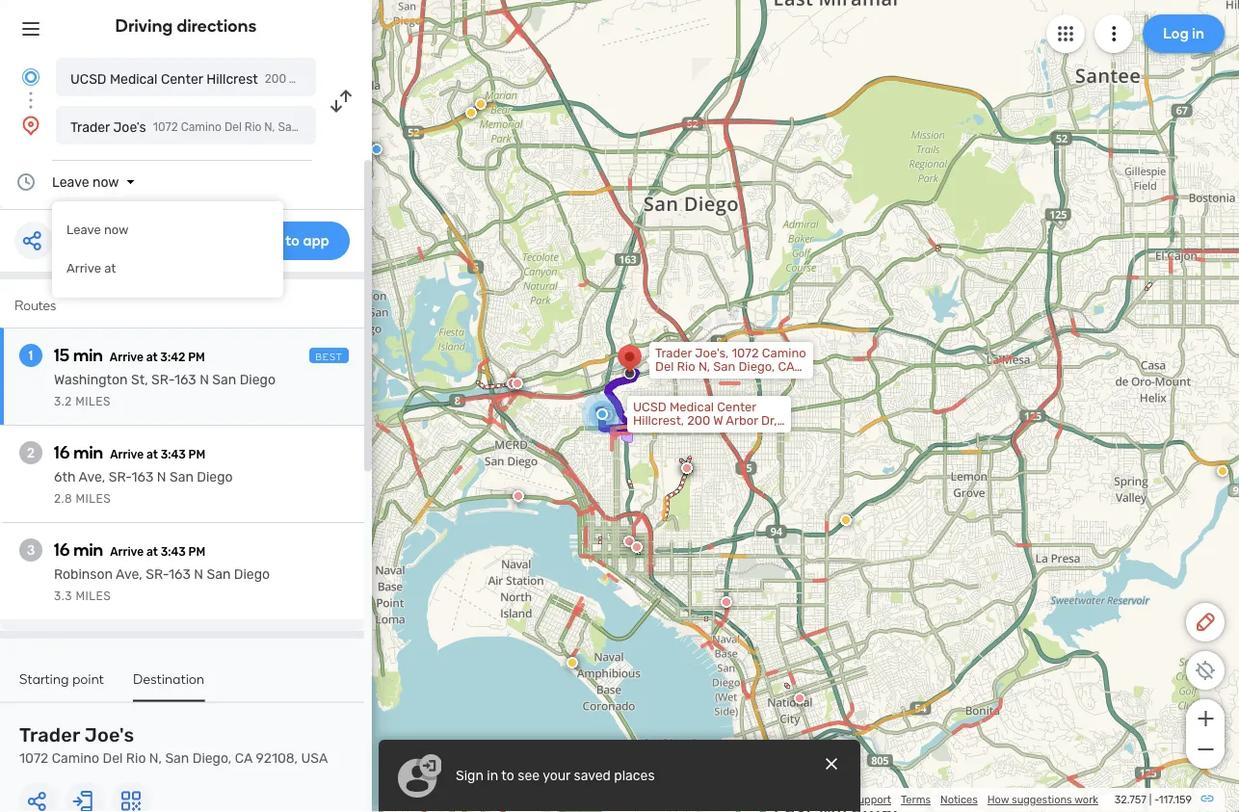 Task type: describe. For each thing, give the bounding box(es) containing it.
san inside trader joe's, 1072 camino del rio n, san diego, ca 92108, usa
[[713, 359, 735, 374]]

washington st, sr-163 n san diego 3.2 miles
[[54, 372, 275, 409]]

0 horizontal spatial hazard image
[[465, 107, 477, 119]]

min for 3
[[73, 540, 103, 560]]

0 horizontal spatial 1072
[[19, 751, 48, 766]]

partners
[[799, 793, 842, 806]]

about
[[665, 793, 695, 806]]

best
[[315, 351, 343, 362]]

[missing "en.livemap.styleguide.close" translation] image
[[822, 754, 841, 774]]

6th
[[54, 469, 76, 485]]

about waze link
[[665, 793, 723, 806]]

to
[[501, 768, 514, 784]]

miles for 2
[[76, 492, 111, 506]]

at for 2
[[146, 448, 158, 462]]

0 vertical spatial rio
[[244, 120, 262, 134]]

32.757 | -117.159
[[1114, 793, 1192, 806]]

arrive for 3
[[110, 545, 144, 559]]

partners link
[[799, 793, 842, 806]]

0 vertical spatial del
[[224, 120, 242, 134]]

3:43 for 3
[[161, 545, 186, 559]]

0 vertical spatial 92108,
[[356, 120, 392, 134]]

ucsd
[[70, 71, 106, 87]]

camino inside trader joe's, 1072 camino del rio n, san diego, ca 92108, usa
[[762, 346, 806, 361]]

miles for 1
[[75, 395, 111, 409]]

san inside washington st, sr-163 n san diego 3.2 miles
[[212, 372, 236, 388]]

min for 1
[[73, 345, 103, 366]]

0 vertical spatial joe's
[[113, 119, 146, 135]]

center
[[161, 71, 203, 87]]

usa inside trader joe's, 1072 camino del rio n, san diego, ca 92108, usa
[[697, 373, 722, 388]]

1 horizontal spatial usa
[[395, 120, 417, 134]]

ca inside trader joe's, 1072 camino del rio n, san diego, ca 92108, usa
[[778, 359, 794, 374]]

1 horizontal spatial 1072
[[153, 120, 178, 134]]

1 vertical spatial hazard image
[[1217, 465, 1228, 477]]

sign
[[456, 768, 484, 784]]

community
[[732, 793, 790, 806]]

3.3
[[54, 590, 72, 603]]

community link
[[732, 793, 790, 806]]

2 vertical spatial diego,
[[192, 751, 232, 766]]

police image
[[371, 144, 382, 155]]

n for 2
[[157, 469, 166, 485]]

1 horizontal spatial hazard image
[[840, 514, 852, 526]]

0 vertical spatial leave now
[[52, 174, 119, 190]]

16 for 3
[[54, 540, 70, 560]]

2 vertical spatial usa
[[301, 751, 328, 766]]

2 vertical spatial n,
[[149, 751, 162, 766]]

1072 inside trader joe's, 1072 camino del rio n, san diego, ca 92108, usa
[[732, 346, 759, 361]]

sr- for 1
[[151, 372, 174, 388]]

ave, for 3
[[116, 567, 142, 582]]

directions
[[177, 15, 257, 36]]

sign in to see your saved places
[[456, 768, 655, 784]]

places
[[614, 768, 655, 784]]

6th ave, sr-163 n san diego 2.8 miles
[[54, 469, 233, 506]]

now inside option
[[104, 223, 129, 237]]

0 horizontal spatial camino
[[52, 751, 99, 766]]

how
[[987, 793, 1009, 806]]

ucsd medical center hillcrest
[[70, 71, 258, 87]]

leave now option
[[52, 211, 283, 250]]

2 vertical spatial rio
[[126, 751, 146, 766]]

diego for 2
[[197, 469, 233, 485]]

at for 3
[[146, 545, 158, 559]]

link image
[[1200, 791, 1215, 806]]

arrive inside option
[[66, 261, 101, 276]]

1 vertical spatial trader joe's 1072 camino del rio n, san diego, ca 92108, usa
[[19, 724, 328, 766]]

trader joe's, 1072 camino del rio n, san diego, ca 92108, usa
[[655, 346, 806, 388]]

st,
[[131, 372, 148, 388]]

diego, inside trader joe's, 1072 camino del rio n, san diego, ca 92108, usa
[[739, 359, 775, 374]]

how suggestions work link
[[987, 793, 1098, 806]]

1
[[29, 347, 33, 364]]

starting point button
[[19, 671, 104, 700]]

16 min arrive at 3:43 pm for 2
[[54, 442, 205, 463]]

sr- for 2
[[109, 469, 132, 485]]

terms
[[901, 793, 931, 806]]

2 vertical spatial ca
[[235, 751, 252, 766]]

15
[[54, 345, 70, 366]]

3.2
[[54, 395, 72, 409]]

pm for 2
[[188, 448, 205, 462]]

3:42
[[160, 351, 185, 364]]



Task type: vqa. For each thing, say whether or not it's contained in the screenshot.
middle "Del"
yes



Task type: locate. For each thing, give the bounding box(es) containing it.
2 vertical spatial miles
[[76, 590, 111, 603]]

0 vertical spatial pm
[[188, 351, 205, 364]]

1072 down ucsd medical center hillcrest
[[153, 120, 178, 134]]

2 pm from the top
[[188, 448, 205, 462]]

0 vertical spatial miles
[[75, 395, 111, 409]]

camino down starting point button at the left bottom of the page
[[52, 751, 99, 766]]

163 inside washington st, sr-163 n san diego 3.2 miles
[[174, 372, 196, 388]]

1 horizontal spatial rio
[[244, 120, 262, 134]]

0 vertical spatial hazard image
[[475, 98, 487, 110]]

ave, inside 6th ave, sr-163 n san diego 2.8 miles
[[79, 469, 105, 485]]

0 vertical spatial 3:43
[[161, 448, 186, 462]]

0 vertical spatial trader
[[70, 119, 110, 135]]

2 vertical spatial 1072
[[19, 751, 48, 766]]

0 horizontal spatial usa
[[301, 751, 328, 766]]

min up robinson
[[73, 540, 103, 560]]

0 vertical spatial sr-
[[151, 372, 174, 388]]

trader down ucsd
[[70, 119, 110, 135]]

-
[[1154, 793, 1159, 806]]

driving directions
[[115, 15, 257, 36]]

2 horizontal spatial ca
[[778, 359, 794, 374]]

hazard image
[[475, 98, 487, 110], [1217, 465, 1228, 477], [567, 657, 578, 669]]

163 right 6th
[[132, 469, 154, 485]]

leave now up arrive at
[[66, 223, 129, 237]]

diego inside robinson ave, sr-163 n san diego 3.3 miles
[[234, 567, 270, 582]]

diego inside 6th ave, sr-163 n san diego 2.8 miles
[[197, 469, 233, 485]]

joe's down medical
[[113, 119, 146, 135]]

san inside robinson ave, sr-163 n san diego 3.3 miles
[[207, 567, 231, 582]]

trader joe's 1072 camino del rio n, san diego, ca 92108, usa
[[70, 119, 417, 135], [19, 724, 328, 766]]

pm up robinson ave, sr-163 n san diego 3.3 miles
[[188, 545, 205, 559]]

2 horizontal spatial n,
[[698, 359, 710, 374]]

miles for 3
[[76, 590, 111, 603]]

1072 right joe's,
[[732, 346, 759, 361]]

joe's down point
[[84, 724, 134, 747]]

miles right 2.8 in the left of the page
[[76, 492, 111, 506]]

3 miles from the top
[[76, 590, 111, 603]]

arrive for 2
[[110, 448, 144, 462]]

2 vertical spatial n
[[194, 567, 203, 582]]

1 miles from the top
[[75, 395, 111, 409]]

0 horizontal spatial diego,
[[192, 751, 232, 766]]

0 vertical spatial usa
[[395, 120, 417, 134]]

1 16 min arrive at 3:43 pm from the top
[[54, 442, 205, 463]]

notices
[[940, 793, 978, 806]]

n,
[[264, 120, 275, 134], [698, 359, 710, 374], [149, 751, 162, 766]]

camino
[[181, 120, 222, 134], [762, 346, 806, 361], [52, 751, 99, 766]]

163 inside robinson ave, sr-163 n san diego 3.3 miles
[[169, 567, 191, 582]]

0 vertical spatial ca
[[338, 120, 353, 134]]

support link
[[851, 793, 891, 806]]

n inside washington st, sr-163 n san diego 3.2 miles
[[200, 372, 209, 388]]

1 pm from the top
[[188, 351, 205, 364]]

0 vertical spatial n,
[[264, 120, 275, 134]]

arrive inside 15 min arrive at 3:42 pm
[[110, 351, 143, 364]]

0 vertical spatial trader joe's 1072 camino del rio n, san diego, ca 92108, usa
[[70, 119, 417, 135]]

miles inside robinson ave, sr-163 n san diego 3.3 miles
[[76, 590, 111, 603]]

at for 1
[[146, 351, 158, 364]]

1 horizontal spatial del
[[224, 120, 242, 134]]

1 vertical spatial min
[[73, 442, 103, 463]]

1 vertical spatial n,
[[698, 359, 710, 374]]

sr-
[[151, 372, 174, 388], [109, 469, 132, 485], [146, 567, 169, 582]]

medical
[[110, 71, 158, 87]]

sr- right 6th
[[109, 469, 132, 485]]

work
[[1074, 793, 1098, 806]]

1 vertical spatial 16 min arrive at 3:43 pm
[[54, 540, 205, 560]]

3
[[27, 542, 35, 558]]

pm up 6th ave, sr-163 n san diego 2.8 miles
[[188, 448, 205, 462]]

leave right the clock image
[[52, 174, 89, 190]]

saved
[[574, 768, 611, 784]]

117.159
[[1159, 793, 1192, 806]]

at up 6th ave, sr-163 n san diego 2.8 miles
[[146, 448, 158, 462]]

robinson
[[54, 567, 113, 582]]

0 horizontal spatial rio
[[126, 751, 146, 766]]

miles inside washington st, sr-163 n san diego 3.2 miles
[[75, 395, 111, 409]]

n for 1
[[200, 372, 209, 388]]

terms link
[[901, 793, 931, 806]]

destination button
[[133, 671, 205, 702]]

163 for 3
[[169, 567, 191, 582]]

1 vertical spatial hazard image
[[840, 514, 852, 526]]

diego for 1
[[240, 372, 275, 388]]

1 vertical spatial joe's
[[84, 724, 134, 747]]

clock image
[[14, 171, 38, 194]]

leave now right the clock image
[[52, 174, 119, 190]]

at inside 15 min arrive at 3:42 pm
[[146, 351, 158, 364]]

del inside trader joe's, 1072 camino del rio n, san diego, ca 92108, usa
[[655, 359, 674, 374]]

16
[[54, 442, 70, 463], [54, 540, 70, 560]]

1 vertical spatial sr-
[[109, 469, 132, 485]]

leave now
[[52, 174, 119, 190], [66, 223, 129, 237]]

del down point
[[103, 751, 123, 766]]

2 horizontal spatial del
[[655, 359, 674, 374]]

1 horizontal spatial diego,
[[301, 120, 335, 134]]

1 3:43 from the top
[[161, 448, 186, 462]]

sr- inside washington st, sr-163 n san diego 3.2 miles
[[151, 372, 174, 388]]

notices link
[[940, 793, 978, 806]]

arrive at
[[66, 261, 116, 276]]

1 vertical spatial del
[[655, 359, 674, 374]]

miles down washington
[[75, 395, 111, 409]]

16 for 2
[[54, 442, 70, 463]]

sr- right st, on the left top
[[151, 372, 174, 388]]

destination
[[133, 671, 205, 687]]

0 horizontal spatial del
[[103, 751, 123, 766]]

1 horizontal spatial ave,
[[116, 567, 142, 582]]

0 vertical spatial 163
[[174, 372, 196, 388]]

2 vertical spatial camino
[[52, 751, 99, 766]]

diego,
[[301, 120, 335, 134], [739, 359, 775, 374], [192, 751, 232, 766]]

2 3:43 from the top
[[161, 545, 186, 559]]

support
[[851, 793, 891, 806]]

trader down starting point button at the left bottom of the page
[[19, 724, 80, 747]]

2.8
[[54, 492, 72, 506]]

del left joe's,
[[655, 359, 674, 374]]

1 vertical spatial 16
[[54, 540, 70, 560]]

trader joe's 1072 camino del rio n, san diego, ca 92108, usa down hillcrest in the top of the page
[[70, 119, 417, 135]]

16 min arrive at 3:43 pm up robinson ave, sr-163 n san diego 3.3 miles
[[54, 540, 205, 560]]

16 up 6th
[[54, 442, 70, 463]]

2 vertical spatial hazard image
[[567, 657, 578, 669]]

92108,
[[356, 120, 392, 134], [655, 373, 694, 388], [256, 751, 298, 766]]

2 horizontal spatial hazard image
[[1217, 465, 1228, 477]]

arrive up st, on the left top
[[110, 351, 143, 364]]

min for 2
[[73, 442, 103, 463]]

see
[[518, 768, 540, 784]]

0 horizontal spatial ca
[[235, 751, 252, 766]]

2
[[27, 445, 35, 461]]

1072
[[153, 120, 178, 134], [732, 346, 759, 361], [19, 751, 48, 766]]

2 16 from the top
[[54, 540, 70, 560]]

0 vertical spatial 16 min arrive at 3:43 pm
[[54, 442, 205, 463]]

16 min arrive at 3:43 pm for 3
[[54, 540, 205, 560]]

1 horizontal spatial n,
[[264, 120, 275, 134]]

1 16 from the top
[[54, 442, 70, 463]]

ave, inside robinson ave, sr-163 n san diego 3.3 miles
[[116, 567, 142, 582]]

2 vertical spatial sr-
[[146, 567, 169, 582]]

leave inside leave now option
[[66, 223, 101, 237]]

2 vertical spatial 92108,
[[256, 751, 298, 766]]

n
[[200, 372, 209, 388], [157, 469, 166, 485], [194, 567, 203, 582]]

32.757
[[1114, 793, 1147, 806]]

3 min from the top
[[73, 540, 103, 560]]

1 vertical spatial leave now
[[66, 223, 129, 237]]

at left 3:42
[[146, 351, 158, 364]]

now up leave now option
[[92, 174, 119, 190]]

rio
[[244, 120, 262, 134], [677, 359, 695, 374], [126, 751, 146, 766]]

ucsd medical center hillcrest button
[[56, 58, 316, 96]]

trader
[[70, 119, 110, 135], [655, 346, 692, 361], [19, 724, 80, 747]]

0 vertical spatial camino
[[181, 120, 222, 134]]

starting
[[19, 671, 69, 687]]

n for 3
[[194, 567, 203, 582]]

diego for 3
[[234, 567, 270, 582]]

ave, for 2
[[79, 469, 105, 485]]

1 horizontal spatial 92108,
[[356, 120, 392, 134]]

1 vertical spatial camino
[[762, 346, 806, 361]]

ave,
[[79, 469, 105, 485], [116, 567, 142, 582]]

3:43 up 6th ave, sr-163 n san diego 2.8 miles
[[161, 448, 186, 462]]

min
[[73, 345, 103, 366], [73, 442, 103, 463], [73, 540, 103, 560]]

pm
[[188, 351, 205, 364], [188, 448, 205, 462], [188, 545, 205, 559]]

joe's,
[[695, 346, 729, 361]]

arrive for 1
[[110, 351, 143, 364]]

camino down center at the left top of page
[[181, 120, 222, 134]]

usa
[[395, 120, 417, 134], [697, 373, 722, 388], [301, 751, 328, 766]]

washington
[[54, 372, 128, 388]]

routes
[[14, 297, 56, 314]]

road closed image
[[507, 378, 518, 389], [601, 407, 613, 418], [681, 462, 693, 474], [513, 490, 524, 502]]

16 min arrive at 3:43 pm up 6th ave, sr-163 n san diego 2.8 miles
[[54, 442, 205, 463]]

starting point
[[19, 671, 104, 687]]

1 vertical spatial trader
[[655, 346, 692, 361]]

3:43
[[161, 448, 186, 462], [161, 545, 186, 559]]

2 16 min arrive at 3:43 pm from the top
[[54, 540, 205, 560]]

ave, right 6th
[[79, 469, 105, 485]]

1 vertical spatial diego,
[[739, 359, 775, 374]]

del
[[224, 120, 242, 134], [655, 359, 674, 374], [103, 751, 123, 766]]

sr- inside 6th ave, sr-163 n san diego 2.8 miles
[[109, 469, 132, 485]]

at inside the arrive at option
[[104, 261, 116, 276]]

leave up arrive at
[[66, 223, 101, 237]]

sr- right robinson
[[146, 567, 169, 582]]

now up arrive at
[[104, 223, 129, 237]]

0 vertical spatial now
[[92, 174, 119, 190]]

|
[[1149, 793, 1152, 806]]

1 vertical spatial pm
[[188, 448, 205, 462]]

del down hillcrest in the top of the page
[[224, 120, 242, 134]]

1 horizontal spatial hazard image
[[567, 657, 578, 669]]

1 horizontal spatial ca
[[338, 120, 353, 134]]

0 horizontal spatial n,
[[149, 751, 162, 766]]

2 vertical spatial diego
[[234, 567, 270, 582]]

n inside 6th ave, sr-163 n san diego 2.8 miles
[[157, 469, 166, 485]]

0 vertical spatial diego
[[240, 372, 275, 388]]

miles inside 6th ave, sr-163 n san diego 2.8 miles
[[76, 492, 111, 506]]

0 vertical spatial 16
[[54, 442, 70, 463]]

1 horizontal spatial camino
[[181, 120, 222, 134]]

arrive up robinson ave, sr-163 n san diego 3.3 miles
[[110, 545, 144, 559]]

16 min arrive at 3:43 pm
[[54, 442, 205, 463], [54, 540, 205, 560]]

163 down 3:42
[[174, 372, 196, 388]]

1072 down starting point button at the left bottom of the page
[[19, 751, 48, 766]]

n, inside trader joe's, 1072 camino del rio n, san diego, ca 92108, usa
[[698, 359, 710, 374]]

at down leave now option
[[104, 261, 116, 276]]

waze
[[697, 793, 723, 806]]

2 min from the top
[[73, 442, 103, 463]]

miles
[[75, 395, 111, 409], [76, 492, 111, 506], [76, 590, 111, 603]]

163 for 1
[[174, 372, 196, 388]]

arrive up 6th ave, sr-163 n san diego 2.8 miles
[[110, 448, 144, 462]]

n inside robinson ave, sr-163 n san diego 3.3 miles
[[194, 567, 203, 582]]

zoom out image
[[1193, 738, 1217, 761]]

camino right joe's,
[[762, 346, 806, 361]]

0 horizontal spatial ave,
[[79, 469, 105, 485]]

1 vertical spatial miles
[[76, 492, 111, 506]]

2 miles from the top
[[76, 492, 111, 506]]

trader joe's 1072 camino del rio n, san diego, ca 92108, usa down destination button
[[19, 724, 328, 766]]

1 vertical spatial diego
[[197, 469, 233, 485]]

hillcrest
[[206, 71, 258, 87]]

san
[[278, 120, 299, 134], [713, 359, 735, 374], [212, 372, 236, 388], [170, 469, 194, 485], [207, 567, 231, 582], [165, 751, 189, 766]]

min up washington
[[73, 345, 103, 366]]

suggestions
[[1012, 793, 1072, 806]]

hazard image
[[465, 107, 477, 119], [840, 514, 852, 526]]

2 vertical spatial trader
[[19, 724, 80, 747]]

zoom in image
[[1193, 707, 1217, 730]]

163
[[174, 372, 196, 388], [132, 469, 154, 485], [169, 567, 191, 582]]

joe's
[[113, 119, 146, 135], [84, 724, 134, 747]]

1 vertical spatial n
[[157, 469, 166, 485]]

92108, inside trader joe's, 1072 camino del rio n, san diego, ca 92108, usa
[[655, 373, 694, 388]]

15 min arrive at 3:42 pm
[[54, 345, 205, 366]]

1 vertical spatial 1072
[[732, 346, 759, 361]]

sr- inside robinson ave, sr-163 n san diego 3.3 miles
[[146, 567, 169, 582]]

driving
[[115, 15, 173, 36]]

1 vertical spatial ave,
[[116, 567, 142, 582]]

1 vertical spatial 163
[[132, 469, 154, 485]]

road closed image
[[512, 378, 523, 389], [601, 409, 613, 421], [623, 536, 635, 547], [631, 541, 643, 553], [721, 596, 732, 608], [794, 693, 805, 704]]

2 horizontal spatial usa
[[697, 373, 722, 388]]

miles down robinson
[[76, 590, 111, 603]]

2 horizontal spatial rio
[[677, 359, 695, 374]]

1 min from the top
[[73, 345, 103, 366]]

rio inside trader joe's, 1072 camino del rio n, san diego, ca 92108, usa
[[677, 359, 695, 374]]

2 horizontal spatial 1072
[[732, 346, 759, 361]]

2 vertical spatial min
[[73, 540, 103, 560]]

0 vertical spatial leave
[[52, 174, 89, 190]]

about waze community partners support terms notices how suggestions work
[[665, 793, 1098, 806]]

0 vertical spatial min
[[73, 345, 103, 366]]

at
[[104, 261, 116, 276], [146, 351, 158, 364], [146, 448, 158, 462], [146, 545, 158, 559]]

san inside 6th ave, sr-163 n san diego 2.8 miles
[[170, 469, 194, 485]]

ca
[[338, 120, 353, 134], [778, 359, 794, 374], [235, 751, 252, 766]]

0 vertical spatial diego,
[[301, 120, 335, 134]]

location image
[[19, 114, 42, 137]]

3 pm from the top
[[188, 545, 205, 559]]

robinson ave, sr-163 n san diego 3.3 miles
[[54, 567, 270, 603]]

0 vertical spatial ave,
[[79, 469, 105, 485]]

arrive at option
[[52, 250, 283, 288]]

current location image
[[19, 66, 42, 89]]

163 down 6th ave, sr-163 n san diego 2.8 miles
[[169, 567, 191, 582]]

trader left joe's,
[[655, 346, 692, 361]]

diego
[[240, 372, 275, 388], [197, 469, 233, 485], [234, 567, 270, 582]]

1 vertical spatial 3:43
[[161, 545, 186, 559]]

163 for 2
[[132, 469, 154, 485]]

pm for 1
[[188, 351, 205, 364]]

1 vertical spatial 92108,
[[655, 373, 694, 388]]

arrive up the 15
[[66, 261, 101, 276]]

2 horizontal spatial diego,
[[739, 359, 775, 374]]

in
[[487, 768, 498, 784]]

pm right 3:42
[[188, 351, 205, 364]]

0 vertical spatial hazard image
[[465, 107, 477, 119]]

0 vertical spatial 1072
[[153, 120, 178, 134]]

now
[[92, 174, 119, 190], [104, 223, 129, 237]]

2 vertical spatial pm
[[188, 545, 205, 559]]

pencil image
[[1194, 611, 1217, 634]]

diego inside washington st, sr-163 n san diego 3.2 miles
[[240, 372, 275, 388]]

leave
[[52, 174, 89, 190], [66, 223, 101, 237]]

0 horizontal spatial hazard image
[[475, 98, 487, 110]]

16 right 3
[[54, 540, 70, 560]]

min up 6th
[[73, 442, 103, 463]]

2 horizontal spatial camino
[[762, 346, 806, 361]]

pm for 3
[[188, 545, 205, 559]]

2 vertical spatial 163
[[169, 567, 191, 582]]

point
[[72, 671, 104, 687]]

trader inside trader joe's, 1072 camino del rio n, san diego, ca 92108, usa
[[655, 346, 692, 361]]

3:43 for 2
[[161, 448, 186, 462]]

2 vertical spatial del
[[103, 751, 123, 766]]

163 inside 6th ave, sr-163 n san diego 2.8 miles
[[132, 469, 154, 485]]

arrive
[[66, 261, 101, 276], [110, 351, 143, 364], [110, 448, 144, 462], [110, 545, 144, 559]]

1 vertical spatial ca
[[778, 359, 794, 374]]

your
[[543, 768, 570, 784]]

sr- for 3
[[146, 567, 169, 582]]

at up robinson ave, sr-163 n san diego 3.3 miles
[[146, 545, 158, 559]]

pm inside 15 min arrive at 3:42 pm
[[188, 351, 205, 364]]

3:43 up robinson ave, sr-163 n san diego 3.3 miles
[[161, 545, 186, 559]]

leave now inside option
[[66, 223, 129, 237]]

0 vertical spatial n
[[200, 372, 209, 388]]

ave, right robinson
[[116, 567, 142, 582]]

2 horizontal spatial 92108,
[[655, 373, 694, 388]]



